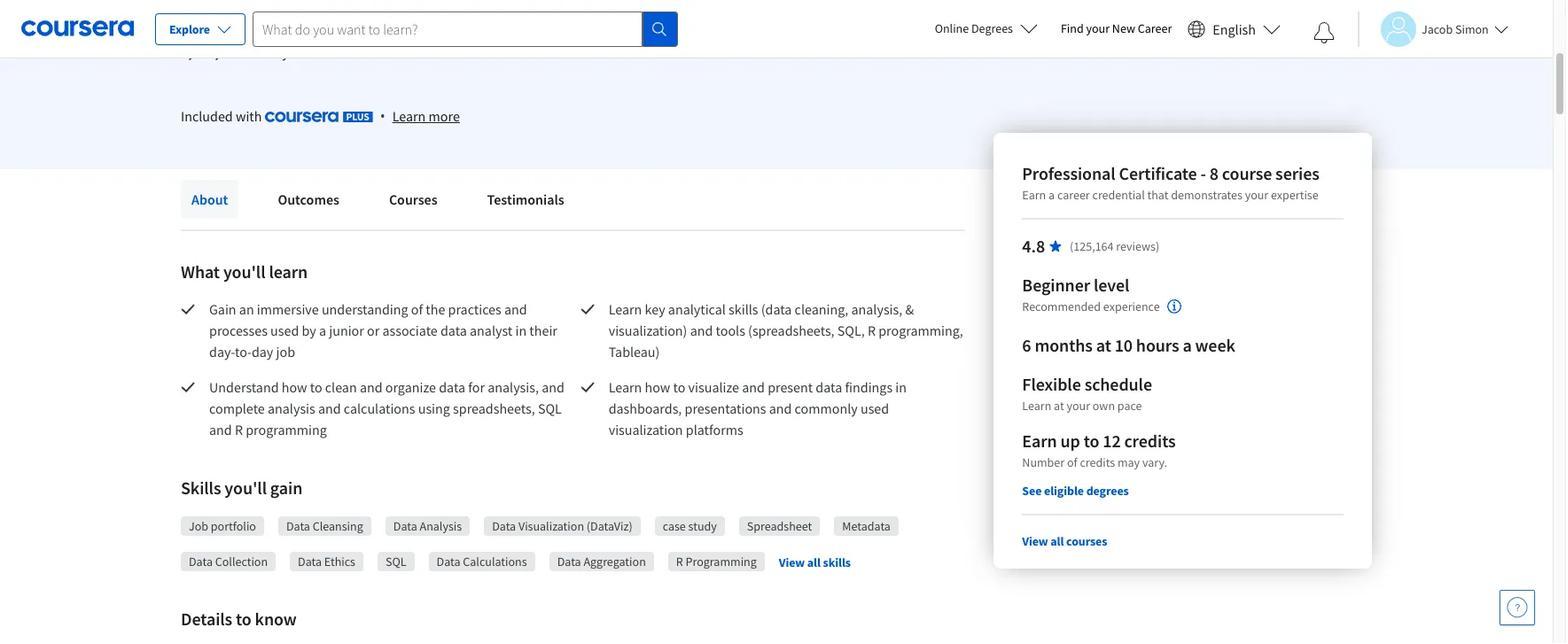 Task type: describe. For each thing, give the bounding box(es) containing it.
number
[[1023, 455, 1065, 471]]

flexible
[[1023, 373, 1082, 395]]

more
[[429, 107, 460, 125]]

vary.
[[1143, 455, 1168, 471]]

data for data ethics
[[298, 554, 322, 570]]

learn inside flexible schedule learn at your own pace
[[1023, 398, 1052, 414]]

may
[[1118, 455, 1140, 471]]

already
[[245, 43, 289, 61]]

analytical
[[668, 301, 726, 318]]

analysis, inside learn key analytical skills (data cleaning, analysis, & visualization) and tools (spreadsheets, sql, r programming, tableau)
[[852, 301, 903, 318]]

programming
[[686, 554, 757, 570]]

metadata
[[843, 519, 891, 535]]

junior
[[329, 322, 364, 340]]

data calculations
[[437, 554, 527, 570]]

see
[[1023, 483, 1042, 499]]

know
[[255, 608, 297, 630]]

career
[[1058, 187, 1090, 203]]

day
[[252, 343, 273, 361]]

analysis
[[268, 400, 315, 418]]

(125,164 reviews)
[[1070, 239, 1160, 254]]

used inside gain an immersive understanding of the practices and processes used by a junior or associate data analyst in their day-to-day job
[[271, 322, 299, 340]]

credential
[[1093, 187, 1145, 203]]

analyst
[[470, 322, 513, 340]]

used inside "learn how to visualize and present data findings in dashboards, presentations and commonly used visualization platforms"
[[861, 400, 889, 418]]

degrees
[[1087, 483, 1129, 499]]

study
[[689, 519, 717, 535]]

2 vertical spatial r
[[676, 554, 683, 570]]

day-
[[209, 343, 235, 361]]

testimonials link
[[477, 180, 575, 219]]

ethics
[[324, 554, 356, 570]]

testimonials
[[487, 191, 565, 208]]

earn up to 12 credits
[[1023, 430, 1176, 452]]

calculations
[[463, 554, 527, 570]]

view for view all courses
[[1023, 534, 1049, 550]]

(125,164
[[1070, 239, 1114, 254]]

data analysis
[[393, 519, 462, 535]]

professional
[[1023, 162, 1116, 184]]

1 horizontal spatial credits
[[1125, 430, 1176, 452]]

cleaning,
[[795, 301, 849, 318]]

your inside flexible schedule learn at your own pace
[[1067, 398, 1091, 414]]

their
[[530, 322, 558, 340]]

data for data calculations
[[437, 554, 461, 570]]

at inside flexible schedule learn at your own pace
[[1054, 398, 1065, 414]]

with
[[236, 107, 262, 125]]

your inside find your new career link
[[1087, 20, 1110, 36]]

show notifications image
[[1314, 22, 1335, 43]]

programming
[[246, 421, 327, 439]]

case study
[[663, 519, 717, 535]]

immersive
[[257, 301, 319, 318]]

demonstrates
[[1172, 187, 1243, 203]]

you'll for skills
[[225, 477, 267, 499]]

hours
[[1137, 334, 1180, 356]]

and inside gain an immersive understanding of the practices and processes used by a junior or associate data analyst in their day-to-day job
[[504, 301, 527, 318]]

(dataviz)
[[587, 519, 633, 535]]

professional certificate - 8 course series earn a career credential that demonstrates your expertise
[[1023, 162, 1320, 203]]

data cleansing
[[286, 519, 363, 535]]

help center image
[[1507, 598, 1529, 619]]

data for data collection
[[189, 554, 213, 570]]

gain an immersive understanding of the practices and processes used by a junior or associate data analyst in their day-to-day job
[[209, 301, 560, 361]]

a inside professional certificate - 8 course series earn a career credential that demonstrates your expertise
[[1049, 187, 1055, 203]]

in inside gain an immersive understanding of the practices and processes used by a junior or associate data analyst in their day-to-day job
[[516, 322, 527, 340]]

organize
[[386, 379, 436, 396]]

earn inside professional certificate - 8 course series earn a career credential that demonstrates your expertise
[[1023, 187, 1047, 203]]

find your new career link
[[1052, 18, 1181, 40]]

view all skills
[[779, 555, 851, 571]]

what you'll learn
[[181, 261, 308, 283]]

jacob simon
[[1422, 21, 1489, 37]]

6
[[1023, 334, 1032, 356]]

coursera image
[[21, 14, 134, 43]]

and down the clean
[[318, 400, 341, 418]]

jacob
[[1422, 21, 1453, 37]]

data for data analysis
[[393, 519, 417, 535]]

learn inside "learn how to visualize and present data findings in dashboards, presentations and commonly used visualization platforms"
[[609, 379, 642, 396]]

case
[[663, 519, 686, 535]]

0 vertical spatial at
[[1097, 334, 1112, 356]]

to for clean
[[310, 379, 322, 396]]

16
[[274, 2, 285, 16]]

skills inside button
[[823, 555, 851, 571]]

how for learn
[[645, 379, 671, 396]]

1,862,311
[[181, 43, 242, 61]]

starts
[[220, 2, 250, 16]]

new
[[1113, 20, 1136, 36]]

how for understand
[[282, 379, 307, 396]]

data for data visualization (dataviz)
[[492, 519, 516, 535]]

up
[[1061, 430, 1081, 452]]

to-
[[235, 343, 252, 361]]

financial aid available button
[[339, 4, 456, 20]]

details
[[181, 608, 232, 630]]

processes
[[209, 322, 268, 340]]

spreadsheets,
[[453, 400, 535, 418]]

find your new career
[[1061, 20, 1172, 36]]

view for view all skills
[[779, 555, 805, 571]]

courses link
[[379, 180, 448, 219]]

and up 'presentations'
[[742, 379, 765, 396]]

1 vertical spatial of
[[1068, 455, 1078, 471]]

schedule
[[1085, 373, 1153, 395]]

understand
[[209, 379, 279, 396]]

week
[[1196, 334, 1236, 356]]

and down present
[[769, 400, 792, 418]]

learn
[[269, 261, 308, 283]]

english button
[[1181, 0, 1288, 58]]

understand how to clean and organize data for analysis, and complete analysis and calculations using spreadsheets, sql and r programming
[[209, 379, 568, 439]]

skills you'll gain
[[181, 477, 303, 499]]

recommended experience
[[1023, 299, 1160, 315]]

reviews)
[[1117, 239, 1160, 254]]

2 horizontal spatial a
[[1183, 334, 1192, 356]]

job
[[189, 519, 208, 535]]

0 horizontal spatial sql
[[386, 554, 407, 570]]



Task type: locate. For each thing, give the bounding box(es) containing it.
1 vertical spatial credits
[[1080, 455, 1116, 471]]

1 vertical spatial view
[[779, 555, 805, 571]]

1 vertical spatial at
[[1054, 398, 1065, 414]]

dashboards,
[[609, 400, 682, 418]]

2 horizontal spatial r
[[868, 322, 876, 340]]

skills up tools
[[729, 301, 759, 318]]

about
[[192, 191, 228, 208]]

learn left key
[[609, 301, 642, 318]]

a right the by
[[319, 322, 326, 340]]

using
[[418, 400, 450, 418]]

to left the visualize in the bottom of the page
[[673, 379, 686, 396]]

data inside gain an immersive understanding of the practices and processes used by a junior or associate data analyst in their day-to-day job
[[441, 322, 467, 340]]

analysis, inside understand how to clean and organize data for analysis, and complete analysis and calculations using spreadsheets, sql and r programming
[[488, 379, 539, 396]]

What do you want to learn? text field
[[253, 11, 643, 47]]

and
[[504, 301, 527, 318], [690, 322, 713, 340], [360, 379, 383, 396], [542, 379, 565, 396], [742, 379, 765, 396], [318, 400, 341, 418], [769, 400, 792, 418], [209, 421, 232, 439]]

beginner
[[1023, 274, 1091, 296]]

you'll up an
[[223, 261, 266, 283]]

1 horizontal spatial how
[[645, 379, 671, 396]]

coursera plus image
[[265, 112, 373, 122]]

your right find
[[1087, 20, 1110, 36]]

0 horizontal spatial credits
[[1080, 455, 1116, 471]]

earn left career
[[1023, 187, 1047, 203]]

data ethics
[[298, 554, 356, 570]]

job portfolio
[[189, 519, 256, 535]]

all left courses
[[1051, 534, 1064, 550]]

level
[[1094, 274, 1130, 296]]

credits down earn up to 12 credits
[[1080, 455, 1116, 471]]

to left the clean
[[310, 379, 322, 396]]

data left ethics
[[298, 554, 322, 570]]

learn inside learn key analytical skills (data cleaning, analysis, & visualization) and tools (spreadsheets, sql, r programming, tableau)
[[609, 301, 642, 318]]

1 how from the left
[[282, 379, 307, 396]]

how inside understand how to clean and organize data for analysis, and complete analysis and calculations using spreadsheets, sql and r programming
[[282, 379, 307, 396]]

explore
[[169, 21, 210, 37]]

4.8
[[1023, 235, 1045, 257]]

beginner level
[[1023, 274, 1130, 296]]

explore button
[[155, 13, 246, 45]]

0 horizontal spatial skills
[[729, 301, 759, 318]]

0 horizontal spatial analysis,
[[488, 379, 539, 396]]

r right sql,
[[868, 322, 876, 340]]

analysis, up spreadsheets,
[[488, 379, 539, 396]]

0 vertical spatial analysis,
[[852, 301, 903, 318]]

data down data visualization (dataviz)
[[557, 554, 581, 570]]

data collection
[[189, 554, 268, 570]]

online degrees
[[935, 20, 1013, 36]]

0 vertical spatial of
[[411, 301, 423, 318]]

used down findings
[[861, 400, 889, 418]]

you'll up the portfolio
[[225, 477, 267, 499]]

skills inside learn key analytical skills (data cleaning, analysis, & visualization) and tools (spreadsheets, sql, r programming, tableau)
[[729, 301, 759, 318]]

r down the case
[[676, 554, 683, 570]]

what
[[181, 261, 220, 283]]

data down the
[[441, 322, 467, 340]]

degrees
[[972, 20, 1013, 36]]

0 vertical spatial credits
[[1125, 430, 1176, 452]]

used
[[271, 322, 299, 340], [861, 400, 889, 418]]

visualization
[[519, 519, 584, 535]]

0 horizontal spatial view
[[779, 555, 805, 571]]

earn up number at the right of page
[[1023, 430, 1058, 452]]

0 horizontal spatial how
[[282, 379, 307, 396]]

see eligible degrees button
[[1023, 482, 1129, 500]]

associate
[[383, 322, 438, 340]]

how inside "learn how to visualize and present data findings in dashboards, presentations and commonly used visualization platforms"
[[645, 379, 671, 396]]

data for data cleansing
[[286, 519, 310, 535]]

data down job
[[189, 554, 213, 570]]

to left 12
[[1084, 430, 1100, 452]]

series
[[1276, 162, 1320, 184]]

0 horizontal spatial at
[[1054, 398, 1065, 414]]

-
[[1201, 162, 1207, 184]]

eligible
[[1045, 483, 1084, 499]]

in
[[516, 322, 527, 340], [896, 379, 907, 396]]

visualize
[[689, 379, 740, 396]]

enrolled
[[292, 43, 341, 61]]

0 vertical spatial you'll
[[223, 261, 266, 283]]

all for skills
[[808, 555, 821, 571]]

1 vertical spatial in
[[896, 379, 907, 396]]

clean
[[325, 379, 357, 396]]

and down complete
[[209, 421, 232, 439]]

learn inside • learn more
[[393, 107, 426, 125]]

1 vertical spatial earn
[[1023, 430, 1058, 452]]

nov
[[252, 2, 271, 16]]

online degrees button
[[921, 9, 1052, 48]]

findings
[[845, 379, 893, 396]]

analysis, left &
[[852, 301, 903, 318]]

all down spreadsheet
[[808, 555, 821, 571]]

and up the analyst
[[504, 301, 527, 318]]

0 horizontal spatial of
[[411, 301, 423, 318]]

of left the
[[411, 301, 423, 318]]

learn right •
[[393, 107, 426, 125]]

analysis,
[[852, 301, 903, 318], [488, 379, 539, 396]]

learn down flexible
[[1023, 398, 1052, 414]]

an
[[239, 301, 254, 318]]

courses
[[389, 191, 438, 208]]

1 horizontal spatial view
[[1023, 534, 1049, 550]]

0 vertical spatial earn
[[1023, 187, 1047, 203]]

outcomes
[[278, 191, 340, 208]]

&
[[906, 301, 914, 318]]

data left for
[[439, 379, 466, 396]]

pace
[[1118, 398, 1143, 414]]

all for courses
[[1051, 534, 1064, 550]]

how up "dashboards,"
[[645, 379, 671, 396]]

data inside understand how to clean and organize data for analysis, and complete analysis and calculations using spreadsheets, sql and r programming
[[439, 379, 466, 396]]

r down complete
[[235, 421, 243, 439]]

experience
[[1104, 299, 1160, 315]]

starts nov 16 button
[[181, 0, 325, 27]]

credits up 'vary.'
[[1125, 430, 1176, 452]]

about link
[[181, 180, 239, 219]]

for
[[468, 379, 485, 396]]

how up analysis
[[282, 379, 307, 396]]

expertise
[[1272, 187, 1319, 203]]

skills
[[729, 301, 759, 318], [823, 555, 851, 571]]

None search field
[[253, 11, 678, 47]]

1 vertical spatial skills
[[823, 555, 851, 571]]

spreadsheet
[[747, 519, 812, 535]]

1 horizontal spatial at
[[1097, 334, 1112, 356]]

10
[[1115, 334, 1133, 356]]

a left career
[[1049, 187, 1055, 203]]

0 horizontal spatial all
[[808, 555, 821, 571]]

1 vertical spatial used
[[861, 400, 889, 418]]

your inside professional certificate - 8 course series earn a career credential that demonstrates your expertise
[[1245, 187, 1269, 203]]

a left week on the bottom
[[1183, 334, 1192, 356]]

in inside "learn how to visualize and present data findings in dashboards, presentations and commonly used visualization platforms"
[[896, 379, 907, 396]]

1 horizontal spatial analysis,
[[852, 301, 903, 318]]

0 vertical spatial view
[[1023, 534, 1049, 550]]

skills down metadata
[[823, 555, 851, 571]]

find
[[1061, 20, 1084, 36]]

and up calculations
[[360, 379, 383, 396]]

flexible schedule learn at your own pace
[[1023, 373, 1153, 414]]

you'll for what
[[223, 261, 266, 283]]

0 vertical spatial in
[[516, 322, 527, 340]]

view down see
[[1023, 534, 1049, 550]]

0 vertical spatial r
[[868, 322, 876, 340]]

learn more link
[[393, 106, 460, 127]]

cleansing
[[313, 519, 363, 535]]

1 horizontal spatial in
[[896, 379, 907, 396]]

1 vertical spatial sql
[[386, 554, 407, 570]]

0 horizontal spatial r
[[235, 421, 243, 439]]

learn how to visualize and present data findings in dashboards, presentations and commonly used visualization platforms
[[609, 379, 910, 439]]

a inside gain an immersive understanding of the practices and processes used by a junior or associate data analyst in their day-to-day job
[[319, 322, 326, 340]]

english
[[1213, 20, 1256, 38]]

1,862,311 already enrolled
[[181, 43, 341, 61]]

at down flexible
[[1054, 398, 1065, 414]]

0 vertical spatial skills
[[729, 301, 759, 318]]

2 earn from the top
[[1023, 430, 1058, 452]]

1 vertical spatial all
[[808, 555, 821, 571]]

data inside "learn how to visualize and present data findings in dashboards, presentations and commonly used visualization platforms"
[[816, 379, 843, 396]]

1 vertical spatial analysis,
[[488, 379, 539, 396]]

1 horizontal spatial all
[[1051, 534, 1064, 550]]

your left own
[[1067, 398, 1091, 414]]

1 horizontal spatial skills
[[823, 555, 851, 571]]

r
[[868, 322, 876, 340], [235, 421, 243, 439], [676, 554, 683, 570]]

jacob simon button
[[1358, 11, 1509, 47]]

sql right spreadsheets,
[[538, 400, 562, 418]]

to for 12
[[1084, 430, 1100, 452]]

your down course
[[1245, 187, 1269, 203]]

in left 'their'
[[516, 322, 527, 340]]

0 vertical spatial all
[[1051, 534, 1064, 550]]

simon
[[1456, 21, 1489, 37]]

or
[[367, 322, 380, 340]]

•
[[380, 106, 385, 126]]

view down spreadsheet
[[779, 555, 805, 571]]

r inside learn key analytical skills (data cleaning, analysis, & visualization) and tools (spreadsheets, sql, r programming, tableau)
[[868, 322, 876, 340]]

r inside understand how to clean and organize data for analysis, and complete analysis and calculations using spreadsheets, sql and r programming
[[235, 421, 243, 439]]

data down analysis
[[437, 554, 461, 570]]

included
[[181, 107, 233, 125]]

1 horizontal spatial sql
[[538, 400, 562, 418]]

the
[[426, 301, 445, 318]]

see eligible degrees
[[1023, 483, 1129, 499]]

to inside "learn how to visualize and present data findings in dashboards, presentations and commonly used visualization platforms"
[[673, 379, 686, 396]]

data for using
[[439, 379, 466, 396]]

1 horizontal spatial used
[[861, 400, 889, 418]]

2 how from the left
[[645, 379, 671, 396]]

learn key analytical skills (data cleaning, analysis, & visualization) and tools (spreadsheets, sql, r programming, tableau)
[[609, 301, 966, 361]]

sql inside understand how to clean and organize data for analysis, and complete analysis and calculations using spreadsheets, sql and r programming
[[538, 400, 562, 418]]

used up job
[[271, 322, 299, 340]]

data left cleansing on the bottom
[[286, 519, 310, 535]]

and down 'their'
[[542, 379, 565, 396]]

0 horizontal spatial a
[[319, 322, 326, 340]]

tableau)
[[609, 343, 660, 361]]

0 vertical spatial sql
[[538, 400, 562, 418]]

0 vertical spatial used
[[271, 322, 299, 340]]

1 earn from the top
[[1023, 187, 1047, 203]]

data visualization (dataviz)
[[492, 519, 633, 535]]

all inside button
[[808, 555, 821, 571]]

and down "analytical"
[[690, 322, 713, 340]]

data for data aggregation
[[557, 554, 581, 570]]

to for visualize
[[673, 379, 686, 396]]

view
[[1023, 534, 1049, 550], [779, 555, 805, 571]]

0 horizontal spatial used
[[271, 322, 299, 340]]

programming,
[[879, 322, 964, 340]]

practices
[[448, 301, 502, 318]]

at left 10
[[1097, 334, 1112, 356]]

visualization
[[609, 421, 683, 439]]

data left analysis
[[393, 519, 417, 535]]

portfolio
[[211, 519, 256, 535]]

0 vertical spatial your
[[1087, 20, 1110, 36]]

1 horizontal spatial r
[[676, 554, 683, 570]]

in right findings
[[896, 379, 907, 396]]

1 vertical spatial r
[[235, 421, 243, 439]]

of down up
[[1068, 455, 1078, 471]]

1 horizontal spatial a
[[1049, 187, 1055, 203]]

view all courses link
[[1023, 534, 1108, 550]]

online
[[935, 20, 969, 36]]

and inside learn key analytical skills (data cleaning, analysis, & visualization) and tools (spreadsheets, sql, r programming, tableau)
[[690, 322, 713, 340]]

sql down data analysis
[[386, 554, 407, 570]]

information about difficulty level pre-requisites. image
[[1167, 300, 1182, 314]]

tools
[[716, 322, 746, 340]]

data up calculations
[[492, 519, 516, 535]]

2 vertical spatial your
[[1067, 398, 1091, 414]]

to left know
[[236, 608, 252, 630]]

1 vertical spatial your
[[1245, 187, 1269, 203]]

data for visualization
[[816, 379, 843, 396]]

aggregation
[[584, 554, 646, 570]]

to inside understand how to clean and organize data for analysis, and complete analysis and calculations using spreadsheets, sql and r programming
[[310, 379, 322, 396]]

learn up "dashboards,"
[[609, 379, 642, 396]]

of inside gain an immersive understanding of the practices and processes used by a junior or associate data analyst in their day-to-day job
[[411, 301, 423, 318]]

1 horizontal spatial of
[[1068, 455, 1078, 471]]

1 vertical spatial you'll
[[225, 477, 267, 499]]

your
[[1087, 20, 1110, 36], [1245, 187, 1269, 203], [1067, 398, 1091, 414]]

that
[[1148, 187, 1169, 203]]

sql,
[[838, 322, 865, 340]]

gain
[[270, 477, 303, 499]]

0 horizontal spatial in
[[516, 322, 527, 340]]

details to know
[[181, 608, 297, 630]]

view inside button
[[779, 555, 805, 571]]

data up commonly
[[816, 379, 843, 396]]



Task type: vqa. For each thing, say whether or not it's contained in the screenshot.
associate
yes



